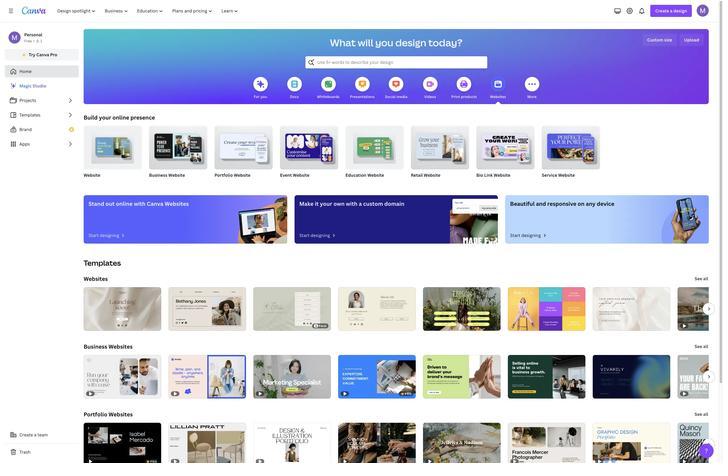 Task type: describe. For each thing, give the bounding box(es) containing it.
more
[[527, 94, 537, 99]]

trash link
[[5, 447, 79, 459]]

magic
[[19, 83, 32, 89]]

will
[[358, 36, 373, 49]]

create a design button
[[651, 5, 692, 17]]

personal
[[24, 32, 42, 38]]

1366 inside website 1366 × 768 px
[[84, 180, 92, 185]]

stand
[[88, 200, 104, 208]]

768 for event
[[292, 180, 299, 185]]

event website 1366 × 768 px
[[280, 172, 309, 185]]

group for 'website' group at the top
[[84, 124, 142, 170]]

whiteboards button
[[317, 73, 340, 104]]

create a team
[[19, 432, 48, 438]]

responsive
[[547, 200, 576, 208]]

1 horizontal spatial you
[[375, 36, 393, 49]]

stand out online with canva websites
[[88, 200, 189, 208]]

website for service website
[[558, 172, 575, 178]]

see all for portfolio
[[695, 412, 708, 418]]

docs
[[290, 94, 299, 99]]

link
[[484, 172, 493, 178]]

Search search field
[[317, 57, 475, 68]]

group for business website group
[[149, 124, 207, 170]]

1 with from the left
[[134, 200, 146, 208]]

create a design
[[655, 8, 687, 14]]

for
[[254, 94, 260, 99]]

business website
[[149, 172, 185, 178]]

service website
[[542, 172, 575, 178]]

it
[[315, 200, 319, 208]]

website for retail website 1366 × 768 px
[[424, 172, 440, 178]]

custom
[[363, 200, 383, 208]]

business websites link
[[84, 343, 133, 351]]

768 inside website 1366 × 768 px
[[96, 180, 102, 185]]

for you button
[[253, 73, 268, 104]]

website 1366 × 768 px
[[84, 172, 107, 185]]

business for business websites
[[84, 343, 107, 351]]

service
[[542, 172, 557, 178]]

2 with from the left
[[346, 200, 358, 208]]

templates link
[[5, 109, 79, 121]]

top level navigation element
[[53, 5, 244, 17]]

group for education website "group"
[[346, 124, 404, 170]]

bio link website group
[[476, 124, 535, 186]]

•
[[33, 38, 35, 44]]

1 see all link from the top
[[694, 273, 709, 285]]

size
[[664, 37, 672, 43]]

0 horizontal spatial design
[[395, 36, 426, 49]]

px inside website 1366 × 768 px
[[103, 180, 107, 185]]

group for bio link website group in the right top of the page
[[476, 124, 535, 170]]

1
[[40, 38, 42, 44]]

device
[[597, 200, 615, 208]]

a for design
[[670, 8, 673, 14]]

portfolio websites
[[84, 411, 133, 419]]

see for portfolio
[[695, 412, 702, 418]]

start designing for beautiful
[[510, 233, 541, 239]]

event
[[280, 172, 292, 178]]

presentations button
[[350, 73, 375, 104]]

designing for and
[[521, 233, 541, 239]]

any
[[586, 200, 596, 208]]

create a team button
[[5, 429, 79, 442]]

1366 for event website
[[280, 180, 289, 185]]

media
[[397, 94, 408, 99]]

start for beautiful
[[510, 233, 520, 239]]

social media
[[385, 94, 408, 99]]

designing for it
[[311, 233, 330, 239]]

brand link
[[5, 124, 79, 136]]

domain
[[384, 200, 404, 208]]

start designing for stand
[[88, 233, 119, 239]]

bio link website
[[476, 172, 510, 178]]

and
[[536, 200, 546, 208]]

1 horizontal spatial templates
[[84, 258, 121, 268]]

projects
[[19, 98, 36, 103]]

retail website group
[[411, 124, 469, 186]]

canva inside button
[[36, 52, 49, 58]]

retail website 1366 × 768 px
[[411, 172, 440, 185]]

whiteboards
[[317, 94, 340, 99]]

apps link
[[5, 138, 79, 150]]

? button
[[699, 444, 714, 459]]

print products button
[[451, 73, 477, 104]]

build your online presence
[[84, 114, 155, 121]]

print
[[451, 94, 460, 99]]

custom
[[647, 37, 663, 43]]

beautiful
[[510, 200, 535, 208]]

team
[[37, 432, 48, 438]]

print products
[[451, 94, 477, 99]]

× inside website 1366 × 768 px
[[93, 180, 95, 185]]

custom size button
[[642, 34, 677, 46]]

?
[[705, 447, 708, 456]]

free
[[24, 38, 32, 44]]

what
[[330, 36, 356, 49]]

for you
[[254, 94, 267, 99]]

group for service website group
[[542, 124, 600, 170]]

education website
[[346, 172, 384, 178]]

start for make
[[299, 233, 310, 239]]

1 horizontal spatial a
[[359, 200, 362, 208]]

home link
[[5, 65, 79, 78]]

portfolio websites link
[[84, 411, 133, 419]]

create for create a team
[[19, 432, 33, 438]]

7 website from the left
[[494, 172, 510, 178]]

create for create a design
[[655, 8, 669, 14]]

1 vertical spatial your
[[320, 200, 332, 208]]

make it your own with a custom domain
[[299, 200, 404, 208]]



Task type: locate. For each thing, give the bounding box(es) containing it.
see all
[[695, 276, 708, 282], [695, 344, 708, 350], [695, 412, 708, 418]]

group for event website group
[[280, 124, 338, 170]]

create up custom size
[[655, 8, 669, 14]]

0 horizontal spatial px
[[103, 180, 107, 185]]

0 vertical spatial you
[[375, 36, 393, 49]]

studio
[[33, 83, 46, 89]]

0 horizontal spatial ×
[[93, 180, 95, 185]]

see for business
[[695, 344, 702, 350]]

make
[[299, 200, 314, 208]]

1 horizontal spatial start
[[299, 233, 310, 239]]

0 horizontal spatial business
[[84, 343, 107, 351]]

0 vertical spatial see
[[695, 276, 702, 282]]

magic studio link
[[5, 80, 79, 92]]

1 vertical spatial all
[[703, 344, 708, 350]]

with right out on the top of the page
[[134, 200, 146, 208]]

pro
[[50, 52, 57, 58]]

all for portfolio
[[703, 412, 708, 418]]

768 inside "event website 1366 × 768 px"
[[292, 180, 299, 185]]

out
[[105, 200, 115, 208]]

3 website from the left
[[234, 172, 250, 178]]

portfolio
[[215, 172, 233, 178], [84, 411, 107, 419]]

4 group from the left
[[280, 124, 338, 170]]

projects link
[[5, 95, 79, 107]]

designing
[[100, 233, 119, 239], [311, 233, 330, 239], [521, 233, 541, 239]]

build
[[84, 114, 98, 121]]

see
[[695, 276, 702, 282], [695, 344, 702, 350], [695, 412, 702, 418]]

×
[[93, 180, 95, 185], [290, 180, 291, 185], [421, 180, 422, 185]]

2 vertical spatial see
[[695, 412, 702, 418]]

1 vertical spatial a
[[359, 200, 362, 208]]

2 vertical spatial see all
[[695, 412, 708, 418]]

× for event website
[[290, 180, 291, 185]]

3 px from the left
[[430, 180, 435, 185]]

website for event website 1366 × 768 px
[[293, 172, 309, 178]]

0 vertical spatial online
[[112, 114, 129, 121]]

group for "retail website" group
[[411, 124, 469, 170]]

3 start designing from the left
[[510, 233, 541, 239]]

1 horizontal spatial business
[[149, 172, 167, 178]]

group
[[84, 124, 142, 170], [149, 124, 207, 170], [215, 124, 273, 170], [280, 124, 338, 170], [346, 124, 404, 170], [411, 124, 469, 170], [476, 124, 535, 170], [542, 124, 600, 170]]

templates up websites link at the left
[[84, 258, 121, 268]]

7 group from the left
[[476, 124, 535, 170]]

bio
[[476, 172, 483, 178]]

social
[[385, 94, 396, 99]]

1366
[[84, 180, 92, 185], [280, 180, 289, 185], [411, 180, 420, 185]]

3 start from the left
[[510, 233, 520, 239]]

website inside website 1366 × 768 px
[[84, 172, 100, 178]]

pro
[[405, 392, 412, 396]]

website group
[[84, 124, 142, 186]]

× up stand
[[93, 180, 95, 185]]

videos button
[[423, 73, 437, 104]]

try canva pro button
[[5, 49, 79, 61]]

1 vertical spatial see all
[[695, 344, 708, 350]]

0 vertical spatial canva
[[36, 52, 49, 58]]

× inside "event website 1366 × 768 px"
[[290, 180, 291, 185]]

try canva pro
[[29, 52, 57, 58]]

start for stand
[[88, 233, 99, 239]]

your
[[99, 114, 111, 121], [320, 200, 332, 208]]

None search field
[[305, 56, 487, 68]]

2 vertical spatial all
[[703, 412, 708, 418]]

education website group
[[346, 124, 404, 186]]

0 vertical spatial templates
[[19, 112, 40, 118]]

0 vertical spatial see all
[[695, 276, 708, 282]]

1366 up stand
[[84, 180, 92, 185]]

you
[[375, 36, 393, 49], [261, 94, 267, 99]]

portfolio for portfolio website
[[215, 172, 233, 178]]

1 horizontal spatial px
[[299, 180, 304, 185]]

custom size
[[647, 37, 672, 43]]

see all link for portfolio
[[694, 409, 709, 421]]

0 horizontal spatial portfolio
[[84, 411, 107, 419]]

2 group from the left
[[149, 124, 207, 170]]

0 vertical spatial see all link
[[694, 273, 709, 285]]

all
[[703, 276, 708, 282], [703, 344, 708, 350], [703, 412, 708, 418]]

portfolio website
[[215, 172, 250, 178]]

see all link for business
[[694, 341, 709, 353]]

you inside button
[[261, 94, 267, 99]]

1 768 from the left
[[96, 180, 102, 185]]

2 horizontal spatial start
[[510, 233, 520, 239]]

1 website from the left
[[84, 172, 100, 178]]

with
[[134, 200, 146, 208], [346, 200, 358, 208]]

1 start from the left
[[88, 233, 99, 239]]

8 group from the left
[[542, 124, 600, 170]]

1 × from the left
[[93, 180, 95, 185]]

website inside "event website 1366 × 768 px"
[[293, 172, 309, 178]]

1366 down event
[[280, 180, 289, 185]]

list containing magic studio
[[5, 80, 79, 150]]

websites link
[[84, 275, 108, 283]]

beautiful and responsive on any device
[[510, 200, 615, 208]]

2 horizontal spatial a
[[670, 8, 673, 14]]

apps
[[19, 141, 30, 147]]

online for presence
[[112, 114, 129, 121]]

1 vertical spatial you
[[261, 94, 267, 99]]

templates inside list
[[19, 112, 40, 118]]

1 vertical spatial canva
[[147, 200, 163, 208]]

create left team
[[19, 432, 33, 438]]

your right it
[[320, 200, 332, 208]]

try
[[29, 52, 35, 58]]

2 horizontal spatial designing
[[521, 233, 541, 239]]

0 vertical spatial business
[[149, 172, 167, 178]]

2 website from the left
[[168, 172, 185, 178]]

3 designing from the left
[[521, 233, 541, 239]]

1 group from the left
[[84, 124, 142, 170]]

see all for business
[[695, 344, 708, 350]]

px for event
[[299, 180, 304, 185]]

0 horizontal spatial designing
[[100, 233, 119, 239]]

trash
[[19, 450, 30, 456]]

today?
[[428, 36, 462, 49]]

website inside retail website 1366 × 768 px
[[424, 172, 440, 178]]

templates down "projects"
[[19, 112, 40, 118]]

2 start from the left
[[299, 233, 310, 239]]

3 see all from the top
[[695, 412, 708, 418]]

1 px from the left
[[103, 180, 107, 185]]

0 vertical spatial portfolio
[[215, 172, 233, 178]]

online left presence
[[112, 114, 129, 121]]

0 horizontal spatial you
[[261, 94, 267, 99]]

2 designing from the left
[[311, 233, 330, 239]]

2 horizontal spatial 1366
[[411, 180, 420, 185]]

presence
[[130, 114, 155, 121]]

online for with
[[116, 200, 133, 208]]

2 horizontal spatial ×
[[421, 180, 422, 185]]

maria williams image
[[697, 5, 709, 17]]

portfolio inside group
[[215, 172, 233, 178]]

2 see all from the top
[[695, 344, 708, 350]]

3 × from the left
[[421, 180, 422, 185]]

your right build
[[99, 114, 111, 121]]

2 horizontal spatial px
[[430, 180, 435, 185]]

× down 'retail'
[[421, 180, 422, 185]]

1 start designing from the left
[[88, 233, 119, 239]]

0 vertical spatial your
[[99, 114, 111, 121]]

a up size
[[670, 8, 673, 14]]

2 vertical spatial see all link
[[694, 409, 709, 421]]

online
[[112, 114, 129, 121], [116, 200, 133, 208]]

design up search search box
[[395, 36, 426, 49]]

magic studio
[[19, 83, 46, 89]]

1 horizontal spatial your
[[320, 200, 332, 208]]

0 horizontal spatial create
[[19, 432, 33, 438]]

more button
[[525, 73, 539, 104]]

own
[[333, 200, 345, 208]]

768 for retail
[[423, 180, 430, 185]]

1 see all from the top
[[695, 276, 708, 282]]

0 vertical spatial all
[[703, 276, 708, 282]]

a left custom at the right
[[359, 200, 362, 208]]

8 website from the left
[[558, 172, 575, 178]]

3 see all link from the top
[[694, 409, 709, 421]]

all for business
[[703, 344, 708, 350]]

with right own
[[346, 200, 358, 208]]

group for portfolio website group
[[215, 124, 273, 170]]

you right will
[[375, 36, 393, 49]]

a for team
[[34, 432, 36, 438]]

px inside "event website 1366 × 768 px"
[[299, 180, 304, 185]]

portfolio website group
[[215, 124, 273, 186]]

6 group from the left
[[411, 124, 469, 170]]

1 horizontal spatial 768
[[292, 180, 299, 185]]

3 group from the left
[[215, 124, 273, 170]]

3 1366 from the left
[[411, 180, 420, 185]]

create
[[655, 8, 669, 14], [19, 432, 33, 438]]

1366 down 'retail'
[[411, 180, 420, 185]]

5 group from the left
[[346, 124, 404, 170]]

px for retail
[[430, 180, 435, 185]]

0 horizontal spatial canva
[[36, 52, 49, 58]]

1 designing from the left
[[100, 233, 119, 239]]

2 all from the top
[[703, 344, 708, 350]]

business inside group
[[149, 172, 167, 178]]

1 vertical spatial templates
[[84, 258, 121, 268]]

1 vertical spatial online
[[116, 200, 133, 208]]

presentations
[[350, 94, 375, 99]]

1 vertical spatial see all link
[[694, 341, 709, 353]]

templates
[[19, 112, 40, 118], [84, 258, 121, 268]]

2 horizontal spatial 768
[[423, 180, 430, 185]]

design inside dropdown button
[[674, 8, 687, 14]]

2 see all link from the top
[[694, 341, 709, 353]]

videos
[[424, 94, 436, 99]]

2 1366 from the left
[[280, 180, 289, 185]]

2 px from the left
[[299, 180, 304, 185]]

start designing
[[88, 233, 119, 239], [299, 233, 330, 239], [510, 233, 541, 239]]

website
[[84, 172, 100, 178], [168, 172, 185, 178], [234, 172, 250, 178], [293, 172, 309, 178], [367, 172, 384, 178], [424, 172, 440, 178], [494, 172, 510, 178], [558, 172, 575, 178]]

3 see from the top
[[695, 412, 702, 418]]

6 website from the left
[[424, 172, 440, 178]]

1 all from the top
[[703, 276, 708, 282]]

you right for
[[261, 94, 267, 99]]

create inside dropdown button
[[655, 8, 669, 14]]

1 horizontal spatial start designing
[[299, 233, 330, 239]]

1366 inside retail website 1366 × 768 px
[[411, 180, 420, 185]]

list
[[5, 80, 79, 150]]

2 × from the left
[[290, 180, 291, 185]]

0 horizontal spatial 768
[[96, 180, 102, 185]]

1 vertical spatial create
[[19, 432, 33, 438]]

1 1366 from the left
[[84, 180, 92, 185]]

docs button
[[287, 73, 302, 104]]

online right out on the top of the page
[[116, 200, 133, 208]]

1 horizontal spatial create
[[655, 8, 669, 14]]

education
[[346, 172, 366, 178]]

on
[[578, 200, 585, 208]]

0 horizontal spatial your
[[99, 114, 111, 121]]

1366 inside "event website 1366 × 768 px"
[[280, 180, 289, 185]]

2 vertical spatial a
[[34, 432, 36, 438]]

0 vertical spatial create
[[655, 8, 669, 14]]

website for education website
[[367, 172, 384, 178]]

2 horizontal spatial start designing
[[510, 233, 541, 239]]

1 horizontal spatial canva
[[147, 200, 163, 208]]

× for retail website
[[421, 180, 422, 185]]

0 horizontal spatial templates
[[19, 112, 40, 118]]

upload button
[[679, 34, 704, 46]]

social media button
[[385, 73, 408, 104]]

what will you design today?
[[330, 36, 462, 49]]

1 horizontal spatial ×
[[290, 180, 291, 185]]

brand
[[19, 127, 32, 132]]

retail
[[411, 172, 423, 178]]

start designing for make
[[299, 233, 330, 239]]

0 horizontal spatial 1366
[[84, 180, 92, 185]]

768
[[96, 180, 102, 185], [292, 180, 299, 185], [423, 180, 430, 185]]

0 horizontal spatial with
[[134, 200, 146, 208]]

design left maria williams icon
[[674, 8, 687, 14]]

designing for out
[[100, 233, 119, 239]]

1 vertical spatial portfolio
[[84, 411, 107, 419]]

service website group
[[542, 124, 600, 186]]

1 vertical spatial see
[[695, 344, 702, 350]]

3 all from the top
[[703, 412, 708, 418]]

business websites
[[84, 343, 133, 351]]

3 768 from the left
[[423, 180, 430, 185]]

2 see from the top
[[695, 344, 702, 350]]

business website group
[[149, 124, 207, 186]]

websites
[[490, 94, 506, 99], [165, 200, 189, 208], [84, 275, 108, 283], [108, 343, 133, 351], [109, 411, 133, 419]]

products
[[461, 94, 477, 99]]

2 start designing from the left
[[299, 233, 330, 239]]

a inside create a design dropdown button
[[670, 8, 673, 14]]

2 768 from the left
[[292, 180, 299, 185]]

a inside create a team button
[[34, 432, 36, 438]]

0 horizontal spatial start designing
[[88, 233, 119, 239]]

website inside "group"
[[367, 172, 384, 178]]

4 website from the left
[[293, 172, 309, 178]]

website inside group
[[558, 172, 575, 178]]

portfolio for portfolio websites
[[84, 411, 107, 419]]

1 horizontal spatial designing
[[311, 233, 330, 239]]

1 horizontal spatial with
[[346, 200, 358, 208]]

1366 for retail website
[[411, 180, 420, 185]]

1 horizontal spatial design
[[674, 8, 687, 14]]

1 vertical spatial business
[[84, 343, 107, 351]]

0 vertical spatial design
[[674, 8, 687, 14]]

website for business website
[[168, 172, 185, 178]]

0 horizontal spatial start
[[88, 233, 99, 239]]

website for portfolio website
[[234, 172, 250, 178]]

0 vertical spatial a
[[670, 8, 673, 14]]

create inside button
[[19, 432, 33, 438]]

a left team
[[34, 432, 36, 438]]

px inside retail website 1366 × 768 px
[[430, 180, 435, 185]]

free •
[[24, 38, 35, 44]]

1 horizontal spatial portfolio
[[215, 172, 233, 178]]

business for business website
[[149, 172, 167, 178]]

1 see from the top
[[695, 276, 702, 282]]

home
[[19, 68, 32, 74]]

× down event
[[290, 180, 291, 185]]

event website group
[[280, 124, 338, 186]]

0 horizontal spatial a
[[34, 432, 36, 438]]

paid
[[319, 324, 327, 329]]

websites button
[[490, 73, 506, 104]]

× inside retail website 1366 × 768 px
[[421, 180, 422, 185]]

5 website from the left
[[367, 172, 384, 178]]

768 inside retail website 1366 × 768 px
[[423, 180, 430, 185]]

business
[[149, 172, 167, 178], [84, 343, 107, 351]]

1 vertical spatial design
[[395, 36, 426, 49]]

1 horizontal spatial 1366
[[280, 180, 289, 185]]



Task type: vqa. For each thing, say whether or not it's contained in the screenshot.
portfolio
yes



